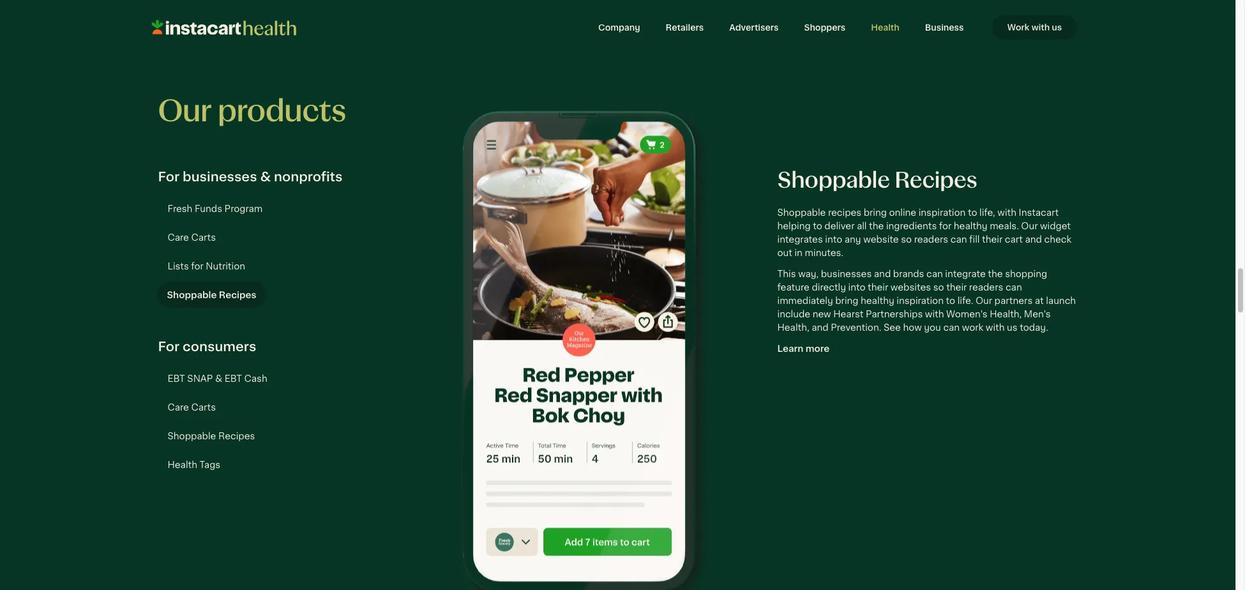 Task type: vqa. For each thing, say whether or not it's contained in the screenshot.
the top QFC
no



Task type: locate. For each thing, give the bounding box(es) containing it.
shoppable recipes down lists for nutrition
[[167, 290, 257, 300]]

funds
[[195, 204, 222, 214]]

0 horizontal spatial readers
[[915, 235, 949, 244]]

new
[[813, 310, 832, 319]]

0 vertical spatial healthy
[[954, 221, 988, 231]]

1 vertical spatial recipes
[[219, 290, 257, 300]]

1 horizontal spatial readers
[[970, 283, 1004, 292]]

0 horizontal spatial so
[[901, 235, 912, 244]]

us
[[1052, 23, 1062, 32], [1007, 323, 1018, 333]]

0 vertical spatial recipes
[[895, 169, 978, 192]]

can
[[951, 235, 967, 244], [927, 269, 943, 279], [1006, 283, 1023, 292], [944, 323, 960, 333]]

1 vertical spatial the
[[988, 269, 1003, 279]]

0 vertical spatial &
[[260, 170, 271, 184]]

their up the life.
[[947, 283, 967, 292]]

and down new
[[812, 323, 829, 333]]

1 vertical spatial health
[[168, 461, 197, 470]]

0 horizontal spatial us
[[1007, 323, 1018, 333]]

care carts for funds
[[168, 233, 216, 243]]

2 horizontal spatial their
[[982, 235, 1003, 244]]

for
[[940, 221, 952, 231], [191, 262, 204, 271]]

0 vertical spatial readers
[[915, 235, 949, 244]]

to
[[968, 208, 978, 218], [813, 221, 823, 231], [946, 296, 956, 306]]

2 ebt from the left
[[225, 374, 242, 384]]

care carts down snap
[[168, 403, 216, 413]]

1 horizontal spatial the
[[988, 269, 1003, 279]]

1 vertical spatial us
[[1007, 323, 1018, 333]]

bring up all
[[864, 208, 887, 218]]

us right work
[[1052, 23, 1062, 32]]

any
[[845, 235, 862, 244]]

their right fill
[[982, 235, 1003, 244]]

1 horizontal spatial health,
[[990, 310, 1022, 319]]

1 vertical spatial readers
[[970, 283, 1004, 292]]

1 vertical spatial our
[[1022, 221, 1038, 231]]

0 vertical spatial shoppable recipes
[[778, 169, 978, 192]]

inspiration inside this way, businesses and brands can integrate the shopping feature directly into their websites so their readers can immediately bring healthy inspiration to life. our partners at launch include new hearst partnerships with women's health, men's health, and prevention. see how you can work with us today.
[[897, 296, 944, 306]]

carts down snap
[[191, 403, 216, 413]]

0 horizontal spatial &
[[215, 374, 222, 384]]

feature
[[778, 283, 810, 292]]

website
[[864, 235, 899, 244]]

shoppable up recipes
[[778, 169, 890, 192]]

with inside "shoppable recipes bring online inspiration to life, with instacart helping to deliver all the ingredients for healthy meals. our widget integrates into any website so readers can fill their cart and check out in minutes."
[[998, 208, 1017, 218]]

health, down include
[[778, 323, 810, 333]]

1 horizontal spatial into
[[849, 283, 866, 292]]

can up partners
[[1006, 283, 1023, 292]]

readers inside this way, businesses and brands can integrate the shopping feature directly into their websites so their readers can immediately bring healthy inspiration to life. our partners at launch include new hearst partnerships with women's health, men's health, and prevention. see how you can work with us today.
[[970, 283, 1004, 292]]

0 vertical spatial care carts
[[168, 233, 216, 243]]

to left the life.
[[946, 296, 956, 306]]

healthy
[[954, 221, 988, 231], [861, 296, 895, 306]]

advertisers
[[730, 23, 779, 32]]

1 care carts from the top
[[168, 233, 216, 243]]

shoppable
[[778, 169, 890, 192], [778, 208, 826, 218], [167, 290, 217, 300], [168, 432, 216, 441]]

1 horizontal spatial healthy
[[954, 221, 988, 231]]

partnerships
[[866, 310, 923, 319]]

the right integrate
[[988, 269, 1003, 279]]

0 horizontal spatial into
[[826, 235, 843, 244]]

and
[[1026, 235, 1042, 244], [874, 269, 891, 279], [812, 323, 829, 333]]

shoppable recipes bring online inspiration to life, with instacart helping to deliver all the ingredients for healthy meals. our widget integrates into any website so readers can fill their cart and check out in minutes.
[[778, 208, 1072, 258]]

shoppable up health tags
[[168, 432, 216, 441]]

0 vertical spatial into
[[826, 235, 843, 244]]

for left consumers
[[158, 340, 180, 354]]

snap
[[187, 374, 213, 384]]

for right lists
[[191, 262, 204, 271]]

into right directly
[[849, 283, 866, 292]]

shoppable up helping
[[778, 208, 826, 218]]

into
[[826, 235, 843, 244], [849, 283, 866, 292]]

1 horizontal spatial businesses
[[821, 269, 872, 279]]

0 vertical spatial for
[[940, 221, 952, 231]]

1 care from the top
[[168, 233, 189, 243]]

life.
[[958, 296, 974, 306]]

so
[[901, 235, 912, 244], [934, 283, 945, 292]]

for consumers
[[158, 340, 256, 354]]

businesses
[[183, 170, 257, 184], [821, 269, 872, 279]]

carts for funds
[[191, 233, 216, 243]]

inspiration up ingredients
[[919, 208, 966, 218]]

0 vertical spatial bring
[[864, 208, 887, 218]]

health, down partners
[[990, 310, 1022, 319]]

carts
[[191, 233, 216, 243], [191, 403, 216, 413]]

health button
[[859, 15, 913, 40]]

you
[[925, 323, 941, 333]]

shoppable recipes
[[778, 169, 978, 192], [167, 290, 257, 300], [168, 432, 255, 441]]

health tags
[[168, 461, 220, 470]]

2 vertical spatial to
[[946, 296, 956, 306]]

bring up hearst
[[836, 296, 859, 306]]

businesses up fresh funds program in the left of the page
[[183, 170, 257, 184]]

and right cart
[[1026, 235, 1042, 244]]

bring
[[864, 208, 887, 218], [836, 296, 859, 306]]

inspiration inside "shoppable recipes bring online inspiration to life, with instacart helping to deliver all the ingredients for healthy meals. our widget integrates into any website so readers can fill their cart and check out in minutes."
[[919, 208, 966, 218]]

0 horizontal spatial the
[[869, 221, 884, 231]]

& up program
[[260, 170, 271, 184]]

the up website
[[869, 221, 884, 231]]

0 vertical spatial and
[[1026, 235, 1042, 244]]

1 vertical spatial so
[[934, 283, 945, 292]]

ingredients
[[887, 221, 937, 231]]

readers inside "shoppable recipes bring online inspiration to life, with instacart helping to deliver all the ingredients for healthy meals. our widget integrates into any website so readers can fill their cart and check out in minutes."
[[915, 235, 949, 244]]

1 vertical spatial health,
[[778, 323, 810, 333]]

ebt
[[168, 374, 185, 384], [225, 374, 242, 384]]

tags
[[200, 461, 220, 470]]

health
[[871, 23, 900, 32], [168, 461, 197, 470]]

for right ingredients
[[940, 221, 952, 231]]

shoppable recipes up the tags
[[168, 432, 255, 441]]

with
[[1032, 23, 1050, 32], [998, 208, 1017, 218], [926, 310, 944, 319], [986, 323, 1005, 333]]

the
[[869, 221, 884, 231], [988, 269, 1003, 279]]

shoppable recipes inside 'tab panel'
[[778, 169, 978, 192]]

healthy inside this way, businesses and brands can integrate the shopping feature directly into their websites so their readers can immediately bring healthy inspiration to life. our partners at launch include new hearst partnerships with women's health, men's health, and prevention. see how you can work with us today.
[[861, 296, 895, 306]]

0 vertical spatial for
[[158, 170, 180, 184]]

nutrition
[[206, 262, 245, 271]]

& inside tab list
[[215, 374, 222, 384]]

their
[[982, 235, 1003, 244], [868, 283, 889, 292], [947, 283, 967, 292]]

shoppers button
[[792, 15, 859, 40]]

us inside this way, businesses and brands can integrate the shopping feature directly into their websites so their readers can immediately bring healthy inspiration to life. our partners at launch include new hearst partnerships with women's health, men's health, and prevention. see how you can work with us today.
[[1007, 323, 1018, 333]]

in
[[795, 248, 803, 258]]

0 vertical spatial tab list
[[157, 196, 381, 308]]

care carts down fresh
[[168, 233, 216, 243]]

businesses up directly
[[821, 269, 872, 279]]

& right snap
[[215, 374, 222, 384]]

0 horizontal spatial their
[[868, 283, 889, 292]]

recipes down nutrition
[[219, 290, 257, 300]]

0 horizontal spatial to
[[813, 221, 823, 231]]

2 vertical spatial our
[[976, 296, 993, 306]]

1 vertical spatial bring
[[836, 296, 859, 306]]

0 vertical spatial so
[[901, 235, 912, 244]]

0 horizontal spatial ebt
[[168, 374, 185, 384]]

1 vertical spatial healthy
[[861, 296, 895, 306]]

1 vertical spatial carts
[[191, 403, 216, 413]]

1 carts from the top
[[191, 233, 216, 243]]

1 horizontal spatial &
[[260, 170, 271, 184]]

1 for from the top
[[158, 170, 180, 184]]

inspiration
[[919, 208, 966, 218], [897, 296, 944, 306]]

1 vertical spatial for
[[191, 262, 204, 271]]

ebt left cash
[[225, 374, 242, 384]]

online
[[889, 208, 917, 218]]

retailers
[[666, 23, 704, 32]]

0 vertical spatial care
[[168, 233, 189, 243]]

1 vertical spatial to
[[813, 221, 823, 231]]

2 horizontal spatial our
[[1022, 221, 1038, 231]]

&
[[260, 170, 271, 184], [215, 374, 222, 384]]

life,
[[980, 208, 996, 218]]

0 vertical spatial the
[[869, 221, 884, 231]]

for up fresh
[[158, 170, 180, 184]]

health left 'business'
[[871, 23, 900, 32]]

2 carts from the top
[[191, 403, 216, 413]]

0 horizontal spatial bring
[[836, 296, 859, 306]]

readers
[[915, 235, 949, 244], [970, 283, 1004, 292]]

so down ingredients
[[901, 235, 912, 244]]

0 horizontal spatial health
[[168, 461, 197, 470]]

2 horizontal spatial to
[[968, 208, 978, 218]]

recipes up the online
[[895, 169, 978, 192]]

0 horizontal spatial our
[[158, 96, 212, 127]]

work with us link
[[992, 15, 1078, 40]]

0 vertical spatial health
[[871, 23, 900, 32]]

can left fill
[[951, 235, 967, 244]]

learn
[[778, 344, 804, 354]]

us left today.
[[1007, 323, 1018, 333]]

health inside dropdown button
[[871, 23, 900, 32]]

2 for from the top
[[158, 340, 180, 354]]

healthy up fill
[[954, 221, 988, 231]]

cart
[[1005, 235, 1023, 244]]

care down snap
[[168, 403, 189, 413]]

0 vertical spatial inspiration
[[919, 208, 966, 218]]

2 care from the top
[[168, 403, 189, 413]]

to left life,
[[968, 208, 978, 218]]

1 horizontal spatial to
[[946, 296, 956, 306]]

tab list
[[157, 196, 381, 308], [158, 366, 381, 479]]

0 horizontal spatial healthy
[[861, 296, 895, 306]]

cash
[[244, 374, 267, 384]]

0 vertical spatial us
[[1052, 23, 1062, 32]]

1 horizontal spatial and
[[874, 269, 891, 279]]

shoppable recipes tab panel
[[778, 169, 1078, 590]]

2 care carts from the top
[[168, 403, 216, 413]]

carts up lists for nutrition
[[191, 233, 216, 243]]

1 horizontal spatial ebt
[[225, 374, 242, 384]]

work
[[1008, 23, 1030, 32]]

0 horizontal spatial for
[[191, 262, 204, 271]]

for for for consumers
[[158, 340, 180, 354]]

1 horizontal spatial our
[[976, 296, 993, 306]]

inspiration down websites
[[897, 296, 944, 306]]

1 vertical spatial businesses
[[821, 269, 872, 279]]

1 vertical spatial tab list
[[158, 366, 381, 479]]

for inside tab list
[[191, 262, 204, 271]]

0 horizontal spatial businesses
[[183, 170, 257, 184]]

1 vertical spatial into
[[849, 283, 866, 292]]

into down deliver
[[826, 235, 843, 244]]

0 vertical spatial health,
[[990, 310, 1022, 319]]

this way, businesses and brands can integrate the shopping feature directly into their websites so their readers can immediately bring healthy inspiration to life. our partners at launch include new hearst partnerships with women's health, men's health, and prevention. see how you can work with us today.
[[778, 269, 1076, 333]]

1 vertical spatial &
[[215, 374, 222, 384]]

lists for nutrition
[[168, 262, 245, 271]]

2 vertical spatial and
[[812, 323, 829, 333]]

1 vertical spatial for
[[158, 340, 180, 354]]

health left the tags
[[168, 461, 197, 470]]

1 vertical spatial care carts
[[168, 403, 216, 413]]

at
[[1035, 296, 1044, 306]]

so right websites
[[934, 283, 945, 292]]

how
[[904, 323, 922, 333]]

1 vertical spatial inspiration
[[897, 296, 944, 306]]

0 vertical spatial carts
[[191, 233, 216, 243]]

& for snap
[[215, 374, 222, 384]]

care carts
[[168, 233, 216, 243], [168, 403, 216, 413]]

retailers button
[[653, 15, 717, 40]]

our inside "shoppable recipes bring online inspiration to life, with instacart helping to deliver all the ingredients for healthy meals. our widget integrates into any website so readers can fill their cart and check out in minutes."
[[1022, 221, 1038, 231]]

recipes up the tags
[[218, 432, 255, 441]]

partners
[[995, 296, 1033, 306]]

readers down ingredients
[[915, 235, 949, 244]]

hearst
[[834, 310, 864, 319]]

shoppable recipes up the online
[[778, 169, 978, 192]]

1 vertical spatial care
[[168, 403, 189, 413]]

fill
[[970, 235, 980, 244]]

ebt left snap
[[168, 374, 185, 384]]

recipes
[[895, 169, 978, 192], [219, 290, 257, 300], [218, 432, 255, 441]]

work
[[962, 323, 984, 333]]

integrate
[[946, 269, 986, 279]]

care up lists
[[168, 233, 189, 243]]

healthy up partnerships
[[861, 296, 895, 306]]

company
[[599, 23, 640, 32]]

and left brands
[[874, 269, 891, 279]]

their up partnerships
[[868, 283, 889, 292]]

2 vertical spatial recipes
[[218, 432, 255, 441]]

1 horizontal spatial health
[[871, 23, 900, 32]]

1 horizontal spatial for
[[940, 221, 952, 231]]

readers down integrate
[[970, 283, 1004, 292]]

bring inside "shoppable recipes bring online inspiration to life, with instacart helping to deliver all the ingredients for healthy meals. our widget integrates into any website so readers can fill their cart and check out in minutes."
[[864, 208, 887, 218]]

business
[[925, 23, 964, 32]]

1 horizontal spatial bring
[[864, 208, 887, 218]]

and inside "shoppable recipes bring online inspiration to life, with instacart helping to deliver all the ingredients for healthy meals. our widget integrates into any website so readers can fill their cart and check out in minutes."
[[1026, 235, 1042, 244]]

shoppable down lists
[[167, 290, 217, 300]]

1 horizontal spatial so
[[934, 283, 945, 292]]

health inside tab list
[[168, 461, 197, 470]]

minutes.
[[805, 248, 844, 258]]

2 horizontal spatial and
[[1026, 235, 1042, 244]]

0 vertical spatial to
[[968, 208, 978, 218]]

care
[[168, 233, 189, 243], [168, 403, 189, 413]]

to left deliver
[[813, 221, 823, 231]]



Task type: describe. For each thing, give the bounding box(es) containing it.
so inside this way, businesses and brands can integrate the shopping feature directly into their websites so their readers can immediately bring healthy inspiration to life. our partners at launch include new hearst partnerships with women's health, men's health, and prevention. see how you can work with us today.
[[934, 283, 945, 292]]

launch
[[1047, 296, 1076, 306]]

0 vertical spatial businesses
[[183, 170, 257, 184]]

their inside "shoppable recipes bring online inspiration to life, with instacart helping to deliver all the ingredients for healthy meals. our widget integrates into any website so readers can fill their cart and check out in minutes."
[[982, 235, 1003, 244]]

deliver
[[825, 221, 855, 231]]

program
[[225, 204, 263, 214]]

include
[[778, 310, 811, 319]]

health for health
[[871, 23, 900, 32]]

integrates
[[778, 235, 823, 244]]

company button
[[586, 15, 653, 40]]

directly
[[812, 283, 846, 292]]

for for for businesses & nonprofits
[[158, 170, 180, 184]]

businesses inside this way, businesses and brands can integrate the shopping feature directly into their websites so their readers can immediately bring healthy inspiration to life. our partners at launch include new hearst partnerships with women's health, men's health, and prevention. see how you can work with us today.
[[821, 269, 872, 279]]

can right brands
[[927, 269, 943, 279]]

tab list containing fresh funds program
[[157, 196, 381, 308]]

business button
[[913, 15, 977, 40]]

fresh
[[168, 204, 193, 214]]

shoppers
[[805, 23, 846, 32]]

men's
[[1025, 310, 1051, 319]]

0 vertical spatial our
[[158, 96, 212, 127]]

websites
[[891, 283, 931, 292]]

1 horizontal spatial their
[[947, 283, 967, 292]]

shoppable inside "shoppable recipes bring online inspiration to life, with instacart helping to deliver all the ingredients for healthy meals. our widget integrates into any website so readers can fill their cart and check out in minutes."
[[778, 208, 826, 218]]

shopping
[[1006, 269, 1048, 279]]

health for health tags
[[168, 461, 197, 470]]

2 vertical spatial shoppable recipes
[[168, 432, 255, 441]]

to inside this way, businesses and brands can integrate the shopping feature directly into their websites so their readers can immediately bring healthy inspiration to life. our partners at launch include new hearst partnerships with women's health, men's health, and prevention. see how you can work with us today.
[[946, 296, 956, 306]]

1 vertical spatial and
[[874, 269, 891, 279]]

see
[[884, 323, 901, 333]]

prevention.
[[831, 323, 882, 333]]

this
[[778, 269, 796, 279]]

work with us
[[1008, 23, 1062, 32]]

widget
[[1041, 221, 1071, 231]]

learn more link
[[778, 344, 830, 354]]

ebt snap & ebt cash
[[168, 374, 267, 384]]

care for ebt
[[168, 403, 189, 413]]

fresh funds program
[[168, 204, 263, 214]]

for inside "shoppable recipes bring online inspiration to life, with instacart helping to deliver all the ingredients for healthy meals. our widget integrates into any website so readers can fill their cart and check out in minutes."
[[940, 221, 952, 231]]

women's
[[947, 310, 988, 319]]

out
[[778, 248, 793, 258]]

our products
[[158, 96, 346, 127]]

lists
[[168, 262, 189, 271]]

learn more
[[778, 344, 830, 354]]

way,
[[799, 269, 819, 279]]

the inside "shoppable recipes bring online inspiration to life, with instacart helping to deliver all the ingredients for healthy meals. our widget integrates into any website so readers can fill their cart and check out in minutes."
[[869, 221, 884, 231]]

for businesses & nonprofits
[[158, 170, 343, 184]]

check
[[1045, 235, 1072, 244]]

immediately
[[778, 296, 833, 306]]

0 horizontal spatial health,
[[778, 323, 810, 333]]

into inside this way, businesses and brands can integrate the shopping feature directly into their websites so their readers can immediately bring healthy inspiration to life. our partners at launch include new hearst partnerships with women's health, men's health, and prevention. see how you can work with us today.
[[849, 283, 866, 292]]

instacart
[[1019, 208, 1059, 218]]

into inside "shoppable recipes bring online inspiration to life, with instacart helping to deliver all the ingredients for healthy meals. our widget integrates into any website so readers can fill their cart and check out in minutes."
[[826, 235, 843, 244]]

our inside this way, businesses and brands can integrate the shopping feature directly into their websites so their readers can immediately bring healthy inspiration to life. our partners at launch include new hearst partnerships with women's health, men's health, and prevention. see how you can work with us today.
[[976, 296, 993, 306]]

1 ebt from the left
[[168, 374, 185, 384]]

advertisers button
[[717, 15, 792, 40]]

carts for snap
[[191, 403, 216, 413]]

more
[[806, 344, 830, 354]]

bring inside this way, businesses and brands can integrate the shopping feature directly into their websites so their readers can immediately bring healthy inspiration to life. our partners at launch include new hearst partnerships with women's health, men's health, and prevention. see how you can work with us today.
[[836, 296, 859, 306]]

brands
[[894, 269, 925, 279]]

nonprofits
[[274, 170, 343, 184]]

helping
[[778, 221, 811, 231]]

so inside "shoppable recipes bring online inspiration to life, with instacart helping to deliver all the ingredients for healthy meals. our widget integrates into any website so readers can fill their cart and check out in minutes."
[[901, 235, 912, 244]]

recipes
[[828, 208, 862, 218]]

the inside this way, businesses and brands can integrate the shopping feature directly into their websites so their readers can immediately bring healthy inspiration to life. our partners at launch include new hearst partnerships with women's health, men's health, and prevention. see how you can work with us today.
[[988, 269, 1003, 279]]

today.
[[1020, 323, 1049, 333]]

all
[[857, 221, 867, 231]]

can inside "shoppable recipes bring online inspiration to life, with instacart helping to deliver all the ingredients for healthy meals. our widget integrates into any website so readers can fill their cart and check out in minutes."
[[951, 235, 967, 244]]

care for fresh
[[168, 233, 189, 243]]

healthy inside "shoppable recipes bring online inspiration to life, with instacart helping to deliver all the ingredients for healthy meals. our widget integrates into any website so readers can fill their cart and check out in minutes."
[[954, 221, 988, 231]]

consumers
[[183, 340, 256, 354]]

1 vertical spatial shoppable recipes
[[167, 290, 257, 300]]

& for businesses
[[260, 170, 271, 184]]

recipes inside shoppable recipes 'tab panel'
[[895, 169, 978, 192]]

meals.
[[990, 221, 1019, 231]]

1 horizontal spatial us
[[1052, 23, 1062, 32]]

can right the you
[[944, 323, 960, 333]]

products
[[218, 96, 346, 127]]

tab list containing ebt snap & ebt cash
[[158, 366, 381, 479]]

care carts for snap
[[168, 403, 216, 413]]

0 horizontal spatial and
[[812, 323, 829, 333]]



